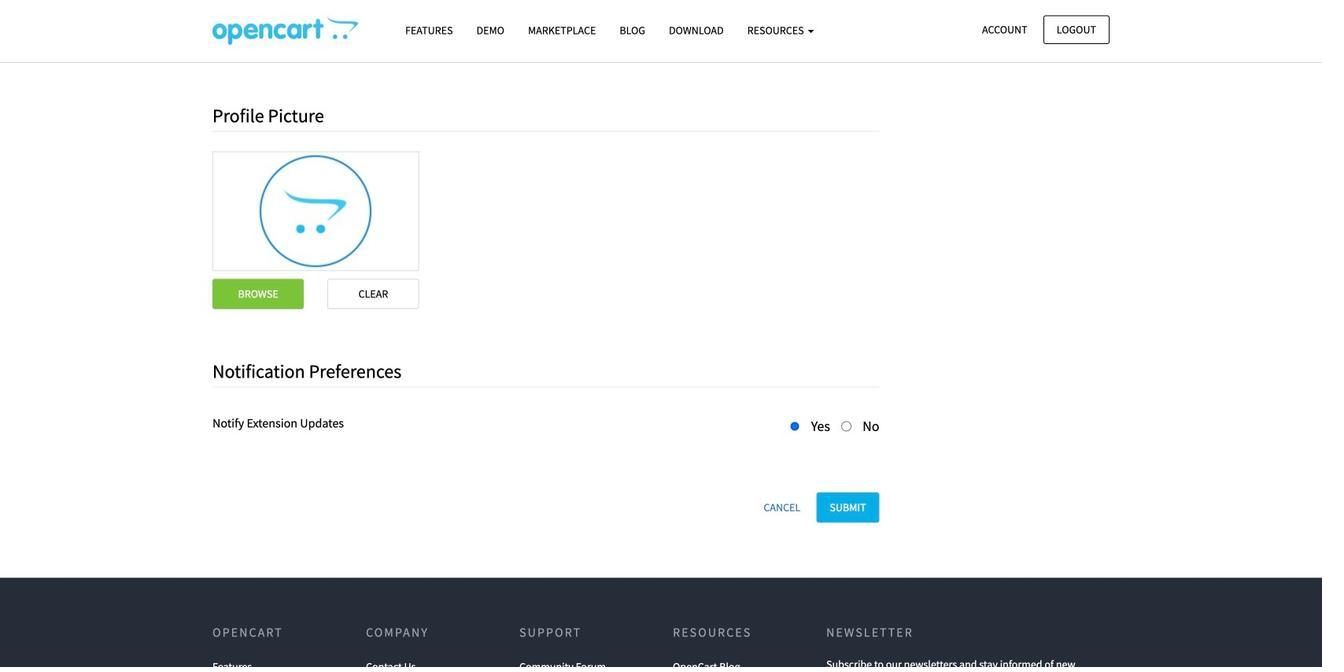 Task type: locate. For each thing, give the bounding box(es) containing it.
None radio
[[790, 421, 800, 431], [841, 421, 852, 431], [790, 421, 800, 431], [841, 421, 852, 431]]



Task type: vqa. For each thing, say whether or not it's contained in the screenshot.
account edit image
yes



Task type: describe. For each thing, give the bounding box(es) containing it.
account edit image
[[212, 17, 358, 45]]



